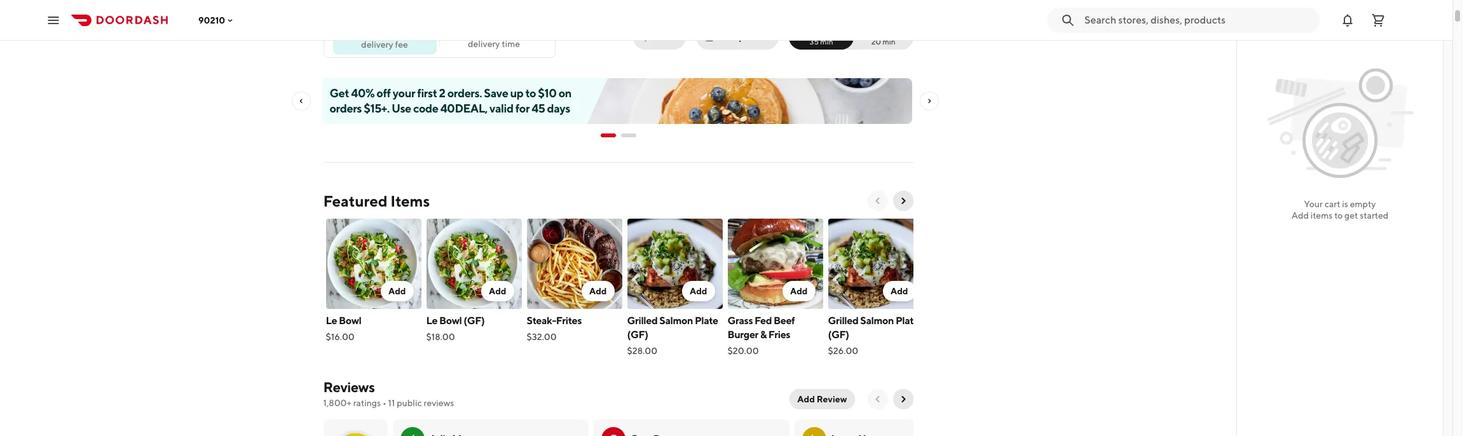 Task type: locate. For each thing, give the bounding box(es) containing it.
$0.00
[[370, 26, 399, 38]]

add button for le bowl $16.00
[[381, 281, 414, 301]]

(gf) down le bowl (gf) image
[[464, 315, 485, 327]]

0 vertical spatial to
[[525, 86, 536, 100]]

2 le from the left
[[426, 315, 437, 327]]

add
[[1292, 210, 1309, 221], [388, 286, 406, 296], [489, 286, 506, 296], [589, 286, 607, 296], [690, 286, 707, 296], [790, 286, 808, 296], [891, 286, 908, 296], [797, 394, 815, 404]]

le
[[326, 315, 337, 327], [426, 315, 437, 327]]

save left group
[[659, 32, 678, 42]]

fee
[[395, 39, 408, 49]]

public
[[397, 398, 422, 408]]

grilled salmon plate (gf) $26.00
[[828, 315, 919, 356]]

le inside le bowl (gf) $18.00
[[426, 315, 437, 327]]

(gf)
[[464, 315, 485, 327], [627, 329, 648, 341], [828, 329, 849, 341]]

0 horizontal spatial bowl
[[339, 315, 361, 327]]

add button for steak-frites $32.00
[[582, 281, 614, 301]]

0 horizontal spatial to
[[525, 86, 536, 100]]

2 grilled from the left
[[828, 315, 858, 327]]

plate inside grilled salmon plate (gf) $28.00
[[695, 315, 718, 327]]

1 salmon from the left
[[659, 315, 693, 327]]

0 horizontal spatial le
[[326, 315, 337, 327]]

bowl up $16.00
[[339, 315, 361, 327]]

min inside the 35 min radio
[[820, 37, 833, 46]]

0 vertical spatial save
[[659, 32, 678, 42]]

items
[[1311, 210, 1333, 221]]

grass fed beef burger & fries $20.00
[[728, 315, 795, 356]]

reviews link
[[323, 379, 375, 395]]

35 inside radio
[[810, 37, 819, 46]]

2 horizontal spatial min
[[883, 37, 896, 46]]

steak-
[[527, 315, 556, 327]]

(gf) up '$26.00' on the bottom right of the page
[[828, 329, 849, 341]]

20 min radio
[[846, 24, 913, 50]]

35 min radio
[[789, 24, 854, 50]]

your
[[1304, 199, 1323, 209]]

0 horizontal spatial 35
[[479, 27, 490, 39]]

save up valid in the left of the page
[[484, 86, 508, 100]]

1 horizontal spatial le
[[426, 315, 437, 327]]

35 inside 35 min delivery time
[[479, 27, 490, 39]]

bowl for (gf)
[[439, 315, 462, 327]]

0 horizontal spatial salmon
[[659, 315, 693, 327]]

0 horizontal spatial delivery
[[361, 39, 393, 49]]

bowl
[[339, 315, 361, 327], [439, 315, 462, 327]]

le up $16.00
[[326, 315, 337, 327]]

grilled for grilled salmon plate (gf) $28.00
[[627, 315, 658, 327]]

6 add button from the left
[[883, 281, 916, 301]]

off
[[377, 86, 391, 100]]

delivery
[[468, 39, 500, 49], [361, 39, 393, 49]]

1 horizontal spatial bowl
[[439, 315, 462, 327]]

0 horizontal spatial plate
[[695, 315, 718, 327]]

add button for le bowl (gf) $18.00
[[481, 281, 514, 301]]

salmon inside grilled salmon plate (gf) $28.00
[[659, 315, 693, 327]]

0 horizontal spatial (gf)
[[464, 315, 485, 327]]

1 plate from the left
[[695, 315, 718, 327]]

$16.00
[[326, 332, 355, 342]]

group order button
[[696, 24, 779, 50]]

open menu image
[[46, 12, 61, 28]]

plate
[[695, 315, 718, 327], [896, 315, 919, 327]]

steak-frites $32.00
[[527, 315, 582, 342]]

to right up
[[525, 86, 536, 100]]

2 add button from the left
[[481, 281, 514, 301]]

min inside 35 min delivery time
[[492, 27, 509, 39]]

2 plate from the left
[[896, 315, 919, 327]]

(gf) up $28.00
[[627, 329, 648, 341]]

is
[[1342, 199, 1348, 209]]

$10
[[538, 86, 557, 100]]

save
[[659, 32, 678, 42], [484, 86, 508, 100]]

bowl for $16.00
[[339, 315, 361, 327]]

plate inside grilled salmon plate (gf) $26.00
[[896, 315, 919, 327]]

bowl up $18.00
[[439, 315, 462, 327]]

1 horizontal spatial 35
[[810, 37, 819, 46]]

0 horizontal spatial grilled salmon plate (gf) image
[[627, 219, 722, 309]]

le up $18.00
[[426, 315, 437, 327]]

review
[[817, 394, 847, 404]]

grilled inside grilled salmon plate (gf) $28.00
[[627, 315, 658, 327]]

1 horizontal spatial (gf)
[[627, 329, 648, 341]]

2 grilled salmon plate (gf) image from the left
[[828, 219, 923, 309]]

0 horizontal spatial save
[[484, 86, 508, 100]]

get 40% off your first 2 orders. save up to $10 on orders $15+.  use code 40deal, valid for 45 days
[[330, 86, 572, 115]]

grilled up $28.00
[[627, 315, 658, 327]]

$32.00
[[527, 332, 557, 342]]

add button for grilled salmon plate (gf) $26.00
[[883, 281, 916, 301]]

for
[[515, 102, 530, 115]]

1 horizontal spatial to
[[1334, 210, 1343, 221]]

1 horizontal spatial delivery
[[468, 39, 500, 49]]

le bowl (gf) image
[[426, 219, 522, 309]]

1,800+
[[323, 398, 351, 408]]

delivery left time
[[468, 39, 500, 49]]

5 add button from the left
[[782, 281, 815, 301]]

1 horizontal spatial grilled
[[828, 315, 858, 327]]

salmon for grilled salmon plate (gf) $26.00
[[860, 315, 894, 327]]

1 horizontal spatial salmon
[[860, 315, 894, 327]]

notification bell image
[[1340, 12, 1355, 28]]

1 grilled from the left
[[627, 315, 658, 327]]

min inside 20 min option
[[883, 37, 896, 46]]

le inside "le bowl $16.00"
[[326, 315, 337, 327]]

grilled salmon plate (gf) image
[[627, 219, 722, 309], [828, 219, 923, 309]]

grilled up '$26.00' on the bottom right of the page
[[828, 315, 858, 327]]

2 delivery from the left
[[361, 39, 393, 49]]

first
[[417, 86, 437, 100]]

grilled for grilled salmon plate (gf) $26.00
[[828, 315, 858, 327]]

le bowl $16.00
[[326, 315, 361, 342]]

20
[[871, 37, 881, 46]]

0 horizontal spatial grilled
[[627, 315, 658, 327]]

bowl inside le bowl (gf) $18.00
[[439, 315, 462, 327]]

$0.00 delivery fee
[[361, 26, 408, 49]]

add review button
[[790, 389, 855, 409]]

1 horizontal spatial grilled salmon plate (gf) image
[[828, 219, 923, 309]]

grass
[[728, 315, 753, 327]]

1 horizontal spatial min
[[820, 37, 833, 46]]

$20.00
[[728, 346, 759, 356]]

1 bowl from the left
[[339, 315, 361, 327]]

3 add button from the left
[[582, 281, 614, 301]]

to left get
[[1334, 210, 1343, 221]]

add inside your cart is empty add items to get started
[[1292, 210, 1309, 221]]

1 add button from the left
[[381, 281, 414, 301]]

2 salmon from the left
[[860, 315, 894, 327]]

days
[[547, 102, 570, 115]]

2 horizontal spatial (gf)
[[828, 329, 849, 341]]

1 delivery from the left
[[468, 39, 500, 49]]

save button
[[633, 24, 686, 50]]

1 le from the left
[[326, 315, 337, 327]]

1 vertical spatial save
[[484, 86, 508, 100]]

$28.00
[[627, 346, 657, 356]]

1 grilled salmon plate (gf) image from the left
[[627, 219, 722, 309]]

min
[[492, 27, 509, 39], [820, 37, 833, 46], [883, 37, 896, 46]]

grilled inside grilled salmon plate (gf) $26.00
[[828, 315, 858, 327]]

1 horizontal spatial save
[[659, 32, 678, 42]]

(gf) inside grilled salmon plate (gf) $26.00
[[828, 329, 849, 341]]

delivery down $0.00
[[361, 39, 393, 49]]

$18.00
[[426, 332, 455, 342]]

started
[[1360, 210, 1389, 221]]

40deal,
[[440, 102, 488, 115]]

bowl inside "le bowl $16.00"
[[339, 315, 361, 327]]

plate for grilled salmon plate (gf) $26.00
[[896, 315, 919, 327]]

add button for grilled salmon plate (gf) $28.00
[[682, 281, 715, 301]]

add inside button
[[797, 394, 815, 404]]

(gf) inside le bowl (gf) $18.00
[[464, 315, 485, 327]]

$26.00
[[828, 346, 858, 356]]

grass fed beef burger & fries image
[[728, 219, 823, 309]]

35
[[479, 27, 490, 39], [810, 37, 819, 46]]

add button
[[381, 281, 414, 301], [481, 281, 514, 301], [582, 281, 614, 301], [682, 281, 715, 301], [782, 281, 815, 301], [883, 281, 916, 301]]

90210
[[198, 15, 225, 25]]

add for le bowl (gf) $18.00
[[489, 286, 506, 296]]

1 horizontal spatial plate
[[896, 315, 919, 327]]

your
[[393, 86, 415, 100]]

35 right order
[[810, 37, 819, 46]]

&
[[760, 329, 767, 341]]

0 items, open order cart image
[[1371, 12, 1386, 28]]

grilled
[[627, 315, 658, 327], [828, 315, 858, 327]]

to
[[525, 86, 536, 100], [1334, 210, 1343, 221]]

•
[[383, 398, 386, 408]]

salmon inside grilled salmon plate (gf) $26.00
[[860, 315, 894, 327]]

min for 20 min
[[883, 37, 896, 46]]

add button for grass fed beef burger & fries $20.00
[[782, 281, 815, 301]]

35 left time
[[479, 27, 490, 39]]

35 for 35 min
[[810, 37, 819, 46]]

0 horizontal spatial min
[[492, 27, 509, 39]]

delivery inside 35 min delivery time
[[468, 39, 500, 49]]

get
[[1345, 210, 1358, 221]]

salmon for grilled salmon plate (gf) $28.00
[[659, 315, 693, 327]]

4 add button from the left
[[682, 281, 715, 301]]

salmon
[[659, 315, 693, 327], [860, 315, 894, 327]]

to inside get 40% off your first 2 orders. save up to $10 on orders $15+.  use code 40deal, valid for 45 days
[[525, 86, 536, 100]]

2 bowl from the left
[[439, 315, 462, 327]]

1 vertical spatial to
[[1334, 210, 1343, 221]]

(gf) inside grilled salmon plate (gf) $28.00
[[627, 329, 648, 341]]



Task type: describe. For each thing, give the bounding box(es) containing it.
$15+.
[[364, 102, 389, 115]]

on
[[559, 86, 572, 100]]

next image
[[898, 394, 908, 404]]

next button of carousel image
[[898, 196, 908, 206]]

select promotional banner element
[[600, 124, 636, 147]]

min for 35 min
[[820, 37, 833, 46]]

40%
[[351, 86, 375, 100]]

35 min delivery time
[[468, 27, 520, 49]]

reviews 1,800+ ratings • 11 public reviews
[[323, 379, 454, 408]]

Store search: begin typing to search for stores available on DoorDash text field
[[1084, 13, 1312, 27]]

plate for grilled salmon plate (gf) $28.00
[[695, 315, 718, 327]]

add review
[[797, 394, 847, 404]]

le for le bowl (gf)
[[426, 315, 437, 327]]

group
[[718, 32, 744, 42]]

grilled salmon plate (gf) image for grilled salmon plate (gf) $26.00
[[828, 219, 923, 309]]

get
[[330, 86, 349, 100]]

order methods option group
[[789, 24, 913, 50]]

featured items
[[323, 192, 430, 210]]

reviews
[[323, 379, 375, 395]]

featured items heading
[[323, 191, 430, 211]]

previous button of carousel image
[[872, 196, 883, 206]]

code
[[413, 102, 438, 115]]

burger
[[728, 329, 758, 341]]

45
[[532, 102, 545, 115]]

items
[[390, 192, 430, 210]]

fed
[[755, 315, 772, 327]]

order
[[746, 32, 771, 42]]

use
[[392, 102, 411, 115]]

35 min
[[810, 37, 833, 46]]

beef
[[774, 315, 795, 327]]

save inside get 40% off your first 2 orders. save up to $10 on orders $15+.  use code 40deal, valid for 45 days
[[484, 86, 508, 100]]

grilled salmon plate (gf) $28.00
[[627, 315, 718, 356]]

to inside your cart is empty add items to get started
[[1334, 210, 1343, 221]]

add for steak-frites $32.00
[[589, 286, 607, 296]]

add for le bowl $16.00
[[388, 286, 406, 296]]

up
[[510, 86, 523, 100]]

le bowl (gf) $18.00
[[426, 315, 485, 342]]

le for le bowl
[[326, 315, 337, 327]]

empty
[[1350, 199, 1376, 209]]

previous image
[[872, 394, 883, 404]]

featured
[[323, 192, 387, 210]]

reviews
[[424, 398, 454, 408]]

grilled salmon plate (gf) image for grilled salmon plate (gf) $28.00
[[627, 219, 722, 309]]

(gf) for grilled salmon plate (gf) $26.00
[[828, 329, 849, 341]]

delivery inside $0.00 delivery fee
[[361, 39, 393, 49]]

your cart is empty add items to get started
[[1292, 199, 1389, 221]]

90210 button
[[198, 15, 235, 25]]

steak frites image
[[527, 219, 622, 309]]

ratings
[[353, 398, 381, 408]]

add for grilled salmon plate (gf) $26.00
[[891, 286, 908, 296]]

time
[[502, 39, 520, 49]]

save inside button
[[659, 32, 678, 42]]

valid
[[490, 102, 513, 115]]

frites
[[556, 315, 582, 327]]

2
[[439, 86, 445, 100]]

group order
[[718, 32, 771, 42]]

20 min
[[871, 37, 896, 46]]

le bowl image
[[326, 219, 421, 309]]

cart
[[1325, 199, 1340, 209]]

35 for 35 min delivery time
[[479, 27, 490, 39]]

(gf) for grilled salmon plate (gf) $28.00
[[627, 329, 648, 341]]

11
[[388, 398, 395, 408]]

add for grilled salmon plate (gf) $28.00
[[690, 286, 707, 296]]

add for grass fed beef burger & fries $20.00
[[790, 286, 808, 296]]

fries
[[768, 329, 790, 341]]

min for 35 min delivery time
[[492, 27, 509, 39]]

orders
[[330, 102, 362, 115]]

orders.
[[447, 86, 482, 100]]



Task type: vqa. For each thing, say whether or not it's contained in the screenshot.
option group
no



